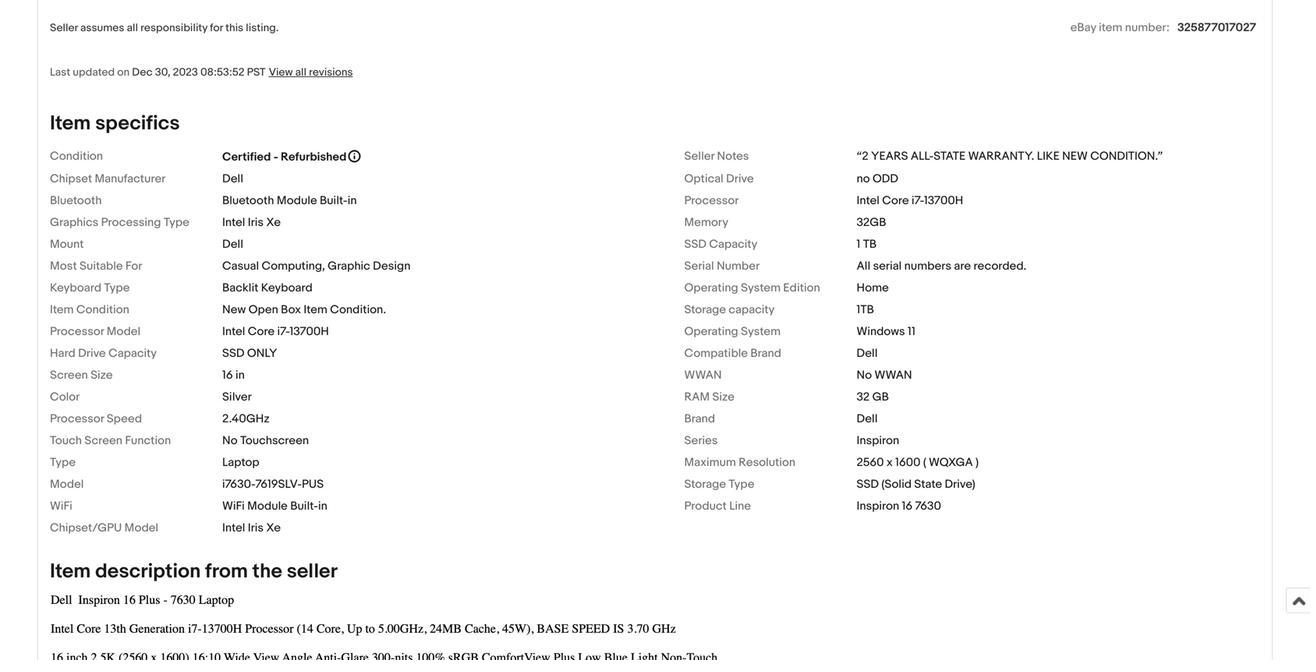 Task type: vqa. For each thing, say whether or not it's contained in the screenshot.


Task type: locate. For each thing, give the bounding box(es) containing it.
2 storage from the top
[[684, 478, 726, 492]]

in up silver
[[235, 368, 245, 382]]

0 vertical spatial intel iris xe
[[222, 216, 281, 230]]

model down touch
[[50, 478, 84, 492]]

0 horizontal spatial 13700h
[[290, 325, 329, 339]]

intel iris xe for graphics processing type
[[222, 216, 281, 230]]

in up graphic
[[348, 194, 357, 208]]

0 vertical spatial drive
[[726, 172, 754, 186]]

13700h for processor
[[924, 194, 963, 208]]

system
[[741, 281, 781, 295], [741, 325, 781, 339]]

ssd up serial
[[684, 237, 706, 251]]

1 horizontal spatial brand
[[750, 347, 781, 361]]

module down certified - refurbished
[[277, 194, 317, 208]]

2 operating from the top
[[684, 325, 738, 339]]

ssd only
[[222, 347, 277, 361]]

0 horizontal spatial seller
[[50, 21, 78, 35]]

1 inspiron from the top
[[857, 434, 899, 448]]

1 horizontal spatial i7-
[[912, 194, 924, 208]]

seller up optical
[[684, 149, 714, 163]]

condition."
[[1090, 149, 1163, 163]]

storage for storage type
[[684, 478, 726, 492]]

built- down pus
[[290, 499, 318, 513]]

module down the i7630-7619slv-pus
[[247, 499, 288, 513]]

0 horizontal spatial keyboard
[[50, 281, 101, 295]]

0 vertical spatial storage
[[684, 303, 726, 317]]

dell for brand
[[857, 412, 878, 426]]

dell down "windows"
[[857, 347, 878, 361]]

processor for processor speed
[[50, 412, 104, 426]]

condition up chipset
[[50, 149, 103, 163]]

no for no touchscreen
[[222, 434, 238, 448]]

storage up operating system
[[684, 303, 726, 317]]

1 vertical spatial 13700h
[[290, 325, 329, 339]]

iris for chipset/gpu model
[[248, 521, 264, 535]]

1 iris from the top
[[248, 216, 264, 230]]

1 horizontal spatial in
[[318, 499, 327, 513]]

item down last
[[50, 111, 91, 136]]

item for item description from the seller
[[50, 560, 91, 584]]

1 vertical spatial no
[[222, 434, 238, 448]]

recorded.
[[974, 259, 1026, 273]]

model for chipset/gpu model
[[125, 521, 158, 535]]

capacity up number
[[709, 237, 757, 251]]

i7-
[[912, 194, 924, 208], [277, 325, 290, 339]]

0 vertical spatial no
[[857, 368, 872, 382]]

dell up casual
[[222, 237, 243, 251]]

wifi module built-in
[[222, 499, 327, 513]]

keyboard up box
[[261, 281, 313, 295]]

in for bluetooth module built-in
[[348, 194, 357, 208]]

1 storage from the top
[[684, 303, 726, 317]]

0 vertical spatial screen
[[50, 368, 88, 382]]

1 vertical spatial i7-
[[277, 325, 290, 339]]

item down chipset/gpu
[[50, 560, 91, 584]]

storage type
[[684, 478, 754, 492]]

1 horizontal spatial keyboard
[[261, 281, 313, 295]]

0 horizontal spatial ssd
[[222, 347, 244, 361]]

intel core i7-13700h down odd
[[857, 194, 963, 208]]

intel iris xe down bluetooth module built-in
[[222, 216, 281, 230]]

1 vertical spatial iris
[[248, 521, 264, 535]]

intel iris xe down wifi module built-in
[[222, 521, 281, 535]]

0 vertical spatial brand
[[750, 347, 781, 361]]

all
[[127, 21, 138, 35], [295, 66, 306, 79]]

"2 years all-state warranty. like new condition."
[[857, 149, 1163, 163]]

new open box item condition.
[[222, 303, 386, 317]]

module for bluetooth
[[277, 194, 317, 208]]

all serial numbers are recorded.
[[857, 259, 1026, 273]]

intel up casual
[[222, 216, 245, 230]]

screen
[[50, 368, 88, 382], [84, 434, 122, 448]]

1 vertical spatial operating
[[684, 325, 738, 339]]

1 vertical spatial intel core i7-13700h
[[222, 325, 329, 339]]

no
[[857, 368, 872, 382], [222, 434, 238, 448]]

1 keyboard from the left
[[50, 281, 101, 295]]

operating for operating system
[[684, 325, 738, 339]]

size
[[91, 368, 113, 382], [712, 390, 734, 404]]

13700h
[[924, 194, 963, 208], [290, 325, 329, 339]]

condition
[[50, 149, 103, 163], [76, 303, 129, 317]]

0 vertical spatial built-
[[320, 194, 348, 208]]

for
[[125, 259, 142, 273]]

1 vertical spatial condition
[[76, 303, 129, 317]]

i7- down box
[[277, 325, 290, 339]]

1 xe from the top
[[266, 216, 281, 230]]

dell for chipset manufacturer
[[222, 172, 243, 186]]

number
[[717, 259, 760, 273]]

0 horizontal spatial size
[[91, 368, 113, 382]]

1 bluetooth from the left
[[50, 194, 102, 208]]

1 horizontal spatial seller
[[684, 149, 714, 163]]

1 horizontal spatial no
[[857, 368, 872, 382]]

built- for wifi module built-in
[[290, 499, 318, 513]]

intel iris xe
[[222, 216, 281, 230], [222, 521, 281, 535]]

1 vertical spatial xe
[[266, 521, 281, 535]]

1 vertical spatial module
[[247, 499, 288, 513]]

0 vertical spatial intel core i7-13700h
[[857, 194, 963, 208]]

intel up 32gb
[[857, 194, 879, 208]]

0 horizontal spatial i7-
[[277, 325, 290, 339]]

edition
[[783, 281, 820, 295]]

compatible brand
[[684, 347, 781, 361]]

numbers
[[904, 259, 951, 273]]

ssd down the 2560 on the bottom right of the page
[[857, 478, 879, 492]]

13700h down new open box item condition.
[[290, 325, 329, 339]]

drive down the notes
[[726, 172, 754, 186]]

2 vertical spatial in
[[318, 499, 327, 513]]

1 vertical spatial ssd
[[222, 347, 244, 361]]

no up laptop
[[222, 434, 238, 448]]

dell down 32
[[857, 412, 878, 426]]

0 vertical spatial all
[[127, 21, 138, 35]]

wifi
[[50, 499, 72, 513], [222, 499, 245, 513]]

16 up silver
[[222, 368, 233, 382]]

keyboard
[[50, 281, 101, 295], [261, 281, 313, 295]]

operating system
[[684, 325, 781, 339]]

model up description
[[125, 521, 158, 535]]

ssd for ssd capacity
[[684, 237, 706, 251]]

0 horizontal spatial drive
[[78, 347, 106, 361]]

2 vertical spatial processor
[[50, 412, 104, 426]]

13700h down the state
[[924, 194, 963, 208]]

keyboard down most
[[50, 281, 101, 295]]

storage up the product
[[684, 478, 726, 492]]

capacity down processor model
[[108, 347, 157, 361]]

1 vertical spatial processor
[[50, 325, 104, 339]]

0 vertical spatial in
[[348, 194, 357, 208]]

no
[[857, 172, 870, 186]]

0 vertical spatial inspiron
[[857, 434, 899, 448]]

0 horizontal spatial intel core i7-13700h
[[222, 325, 329, 339]]

0 horizontal spatial bluetooth
[[50, 194, 102, 208]]

backlit
[[222, 281, 258, 295]]

2 vertical spatial model
[[125, 521, 158, 535]]

0 vertical spatial processor
[[684, 194, 739, 208]]

intel core i7-13700h down open
[[222, 325, 329, 339]]

0 vertical spatial ssd
[[684, 237, 706, 251]]

1 vertical spatial core
[[248, 325, 275, 339]]

all right view
[[295, 66, 306, 79]]

0 horizontal spatial wwan
[[684, 368, 722, 382]]

16 left the 7630
[[902, 499, 912, 513]]

1 vertical spatial drive
[[78, 347, 106, 361]]

storage capacity
[[684, 303, 775, 317]]

0 vertical spatial 13700h
[[924, 194, 963, 208]]

box
[[281, 303, 301, 317]]

inspiron
[[857, 434, 899, 448], [857, 499, 899, 513]]

2 inspiron from the top
[[857, 499, 899, 513]]

core
[[882, 194, 909, 208], [248, 325, 275, 339]]

ebay
[[1070, 20, 1096, 35]]

1 vertical spatial system
[[741, 325, 781, 339]]

processor up touch
[[50, 412, 104, 426]]

2 xe from the top
[[266, 521, 281, 535]]

0 horizontal spatial no
[[222, 434, 238, 448]]

all
[[857, 259, 870, 273]]

32
[[857, 390, 870, 404]]

intel core i7-13700h for processor model
[[222, 325, 329, 339]]

resolution
[[739, 456, 795, 470]]

iris down bluetooth module built-in
[[248, 216, 264, 230]]

0 vertical spatial xe
[[266, 216, 281, 230]]

1 wifi from the left
[[50, 499, 72, 513]]

1 horizontal spatial capacity
[[709, 237, 757, 251]]

7630
[[915, 499, 941, 513]]

seller notes
[[684, 149, 749, 163]]

0 horizontal spatial brand
[[684, 412, 715, 426]]

1 intel iris xe from the top
[[222, 216, 281, 230]]

2 intel iris xe from the top
[[222, 521, 281, 535]]

13700h for processor model
[[290, 325, 329, 339]]

1 horizontal spatial intel core i7-13700h
[[857, 194, 963, 208]]

1 horizontal spatial 13700h
[[924, 194, 963, 208]]

brand up series
[[684, 412, 715, 426]]

inspiron up the 2560 on the bottom right of the page
[[857, 434, 899, 448]]

windows
[[857, 325, 905, 339]]

0 vertical spatial system
[[741, 281, 781, 295]]

screen size
[[50, 368, 113, 382]]

1 horizontal spatial 16
[[902, 499, 912, 513]]

dell down certified
[[222, 172, 243, 186]]

ssd for ssd only
[[222, 347, 244, 361]]

1 horizontal spatial drive
[[726, 172, 754, 186]]

1 horizontal spatial all
[[295, 66, 306, 79]]

the
[[252, 560, 282, 584]]

xe down bluetooth module built-in
[[266, 216, 281, 230]]

ssd for ssd (solid state drive)
[[857, 478, 879, 492]]

size right ram
[[712, 390, 734, 404]]

2 horizontal spatial ssd
[[857, 478, 879, 492]]

0 horizontal spatial 16
[[222, 368, 233, 382]]

2 wifi from the left
[[222, 499, 245, 513]]

1 system from the top
[[741, 281, 781, 295]]

1 horizontal spatial bluetooth
[[222, 194, 274, 208]]

16
[[222, 368, 233, 382], [902, 499, 912, 513]]

model
[[107, 325, 140, 339], [50, 478, 84, 492], [125, 521, 158, 535]]

item down keyboard type
[[50, 303, 74, 317]]

1 horizontal spatial core
[[882, 194, 909, 208]]

core for processor model
[[248, 325, 275, 339]]

1 vertical spatial size
[[712, 390, 734, 404]]

drive for optical
[[726, 172, 754, 186]]

1 horizontal spatial size
[[712, 390, 734, 404]]

processor up memory
[[684, 194, 739, 208]]

dell for mount
[[222, 237, 243, 251]]

system down capacity
[[741, 325, 781, 339]]

all right assumes
[[127, 21, 138, 35]]

0 vertical spatial model
[[107, 325, 140, 339]]

ssd capacity
[[684, 237, 757, 251]]

inspiron down (solid
[[857, 499, 899, 513]]

last
[[50, 66, 70, 79]]

optical
[[684, 172, 723, 186]]

0 horizontal spatial all
[[127, 21, 138, 35]]

1 vertical spatial built-
[[290, 499, 318, 513]]

chipset/gpu
[[50, 521, 122, 535]]

wqxga
[[929, 456, 973, 470]]

seller
[[287, 560, 338, 584]]

i7- down all-
[[912, 194, 924, 208]]

wifi up chipset/gpu
[[50, 499, 72, 513]]

module
[[277, 194, 317, 208], [247, 499, 288, 513]]

wifi down the i7630-
[[222, 499, 245, 513]]

hard
[[50, 347, 75, 361]]

2 iris from the top
[[248, 521, 264, 535]]

iris
[[248, 216, 264, 230], [248, 521, 264, 535]]

0 vertical spatial core
[[882, 194, 909, 208]]

0 vertical spatial i7-
[[912, 194, 924, 208]]

2 horizontal spatial in
[[348, 194, 357, 208]]

item specifics
[[50, 111, 180, 136]]

1 horizontal spatial ssd
[[684, 237, 706, 251]]

condition up processor model
[[76, 303, 129, 317]]

item right box
[[304, 303, 327, 317]]

ebay item number: 325877017027
[[1070, 20, 1256, 35]]

screen down processor speed
[[84, 434, 122, 448]]

bluetooth
[[50, 194, 102, 208], [222, 194, 274, 208]]

capacity
[[709, 237, 757, 251], [108, 347, 157, 361]]

2 bluetooth from the left
[[222, 194, 274, 208]]

wifi for wifi module built-in
[[222, 499, 245, 513]]

intel down the i7630-
[[222, 521, 245, 535]]

2 vertical spatial ssd
[[857, 478, 879, 492]]

line
[[729, 499, 751, 513]]

last updated on dec 30, 2023 08:53:52 pst view all revisions
[[50, 66, 353, 79]]

i7- for processor
[[912, 194, 924, 208]]

0 horizontal spatial core
[[248, 325, 275, 339]]

1 vertical spatial all
[[295, 66, 306, 79]]

11
[[908, 325, 915, 339]]

system up capacity
[[741, 281, 781, 295]]

screen up the color
[[50, 368, 88, 382]]

2 system from the top
[[741, 325, 781, 339]]

xe
[[266, 216, 281, 230], [266, 521, 281, 535]]

casual
[[222, 259, 259, 273]]

1 vertical spatial intel iris xe
[[222, 521, 281, 535]]

0 vertical spatial module
[[277, 194, 317, 208]]

0 horizontal spatial wifi
[[50, 499, 72, 513]]

windows 11
[[857, 325, 915, 339]]

wwan up gb
[[875, 368, 912, 382]]

1 vertical spatial inspiron
[[857, 499, 899, 513]]

1 vertical spatial 16
[[902, 499, 912, 513]]

1 vertical spatial storage
[[684, 478, 726, 492]]

0 vertical spatial iris
[[248, 216, 264, 230]]

0 vertical spatial seller
[[50, 21, 78, 35]]

no up 32
[[857, 368, 872, 382]]

graphics processing type
[[50, 216, 189, 230]]

1 horizontal spatial wwan
[[875, 368, 912, 382]]

in for wifi module built-in
[[318, 499, 327, 513]]

1 operating from the top
[[684, 281, 738, 295]]

type
[[164, 216, 189, 230], [104, 281, 130, 295], [50, 456, 76, 470], [729, 478, 754, 492]]

seller left assumes
[[50, 21, 78, 35]]

bluetooth down certified
[[222, 194, 274, 208]]

intel down new
[[222, 325, 245, 339]]

0 horizontal spatial built-
[[290, 499, 318, 513]]

processor down item condition
[[50, 325, 104, 339]]

1 vertical spatial seller
[[684, 149, 714, 163]]

description
[[95, 560, 201, 584]]

core up only on the left bottom of page
[[248, 325, 275, 339]]

brand down operating system
[[750, 347, 781, 361]]

ssd up 16 in at bottom left
[[222, 347, 244, 361]]

intel iris xe for chipset/gpu model
[[222, 521, 281, 535]]

1 horizontal spatial wifi
[[222, 499, 245, 513]]

32 gb
[[857, 390, 889, 404]]

0 vertical spatial size
[[91, 368, 113, 382]]

1 vertical spatial brand
[[684, 412, 715, 426]]

operating up "compatible"
[[684, 325, 738, 339]]

core down odd
[[882, 194, 909, 208]]

iris down wifi module built-in
[[248, 521, 264, 535]]

bluetooth up graphics
[[50, 194, 102, 208]]

function
[[125, 434, 171, 448]]

in down pus
[[318, 499, 327, 513]]

color
[[50, 390, 80, 404]]

wwan up ram
[[684, 368, 722, 382]]

i7630-7619slv-pus
[[222, 478, 324, 492]]

0 horizontal spatial capacity
[[108, 347, 157, 361]]

warranty.
[[968, 149, 1034, 163]]

xe down wifi module built-in
[[266, 521, 281, 535]]

0 vertical spatial condition
[[50, 149, 103, 163]]

intel core i7-13700h
[[857, 194, 963, 208], [222, 325, 329, 339]]

built- down refurbished
[[320, 194, 348, 208]]

325877017027
[[1177, 20, 1256, 35]]

drive down processor model
[[78, 347, 106, 361]]

manufacturer
[[95, 172, 166, 186]]

1 horizontal spatial built-
[[320, 194, 348, 208]]

operating down serial number
[[684, 281, 738, 295]]

size down hard drive capacity
[[91, 368, 113, 382]]

home
[[857, 281, 889, 295]]

0 vertical spatial operating
[[684, 281, 738, 295]]

refurbished
[[281, 150, 346, 164]]

1 vertical spatial in
[[235, 368, 245, 382]]

model up hard drive capacity
[[107, 325, 140, 339]]



Task type: describe. For each thing, give the bounding box(es) containing it.
2560 x 1600 ( wqxga )
[[857, 456, 979, 470]]

0 vertical spatial capacity
[[709, 237, 757, 251]]

-
[[273, 150, 278, 164]]

view all revisions link
[[266, 65, 353, 79]]

x
[[886, 456, 893, 470]]

wifi for wifi
[[50, 499, 72, 513]]

all-
[[911, 149, 934, 163]]

state
[[934, 149, 966, 163]]

bluetooth module built-in
[[222, 194, 357, 208]]

type down touch
[[50, 456, 76, 470]]

i7630-
[[222, 478, 255, 492]]

operating system edition
[[684, 281, 820, 295]]

chipset manufacturer
[[50, 172, 166, 186]]

xe for chipset/gpu model
[[266, 521, 281, 535]]

mount
[[50, 237, 84, 251]]

number:
[[1125, 20, 1170, 35]]

pus
[[302, 478, 324, 492]]

1 vertical spatial model
[[50, 478, 84, 492]]

intel for graphics processing type
[[222, 216, 245, 230]]

open
[[248, 303, 278, 317]]

bluetooth for bluetooth module built-in
[[222, 194, 274, 208]]

no touchscreen
[[222, 434, 309, 448]]

state
[[914, 478, 942, 492]]

core for processor
[[882, 194, 909, 208]]

suitable
[[80, 259, 123, 273]]

ram
[[684, 390, 710, 404]]

1 tb
[[857, 237, 877, 251]]

view
[[269, 66, 293, 79]]

2.40ghz
[[222, 412, 270, 426]]

from
[[205, 560, 248, 584]]

inspiron for inspiron
[[857, 434, 899, 448]]

specifics
[[95, 111, 180, 136]]

new
[[1062, 149, 1088, 163]]

new
[[222, 303, 246, 317]]

capacity
[[729, 303, 775, 317]]

type down suitable
[[104, 281, 130, 295]]

inspiron 16 7630
[[857, 499, 941, 513]]

operating for operating system edition
[[684, 281, 738, 295]]

compatible
[[684, 347, 748, 361]]

1600
[[895, 456, 921, 470]]

condition.
[[330, 303, 386, 317]]

updated
[[73, 66, 115, 79]]

1 vertical spatial screen
[[84, 434, 122, 448]]

seller for seller notes
[[684, 149, 714, 163]]

serial number
[[684, 259, 760, 273]]

intel for chipset/gpu model
[[222, 521, 245, 535]]

size for screen size
[[91, 368, 113, 382]]

1
[[857, 237, 860, 251]]

2 keyboard from the left
[[261, 281, 313, 295]]

backlit keyboard
[[222, 281, 313, 295]]

i7- for processor model
[[277, 325, 290, 339]]

laptop
[[222, 456, 259, 470]]

0 horizontal spatial in
[[235, 368, 245, 382]]

processor speed
[[50, 412, 142, 426]]

this
[[225, 21, 243, 35]]

dec
[[132, 66, 153, 79]]

storage for storage capacity
[[684, 303, 726, 317]]

certified - refurbished
[[222, 150, 346, 164]]

touch
[[50, 434, 82, 448]]

30,
[[155, 66, 170, 79]]

graphic
[[328, 259, 370, 273]]

1 wwan from the left
[[684, 368, 722, 382]]

system for operating system edition
[[741, 281, 781, 295]]

iris for graphics processing type
[[248, 216, 264, 230]]

product
[[684, 499, 727, 513]]

certified
[[222, 150, 271, 164]]

item for item condition
[[50, 303, 74, 317]]

inspiron for inspiron 16 7630
[[857, 499, 899, 513]]

seller for seller assumes all responsibility for this listing.
[[50, 21, 78, 35]]

maximum
[[684, 456, 736, 470]]

are
[[954, 259, 971, 273]]

2560
[[857, 456, 884, 470]]

system for operating system
[[741, 325, 781, 339]]

serial
[[873, 259, 902, 273]]

memory
[[684, 216, 728, 230]]

processor for processor model
[[50, 325, 104, 339]]

1tb
[[857, 303, 874, 317]]

item for item specifics
[[50, 111, 91, 136]]

chipset/gpu model
[[50, 521, 158, 535]]

series
[[684, 434, 718, 448]]

no wwan
[[857, 368, 912, 382]]

gb
[[872, 390, 889, 404]]

silver
[[222, 390, 252, 404]]

processor for processor
[[684, 194, 739, 208]]

revisions
[[309, 66, 353, 79]]

module for wifi
[[247, 499, 288, 513]]

model for processor model
[[107, 325, 140, 339]]

2023
[[173, 66, 198, 79]]

dell for compatible brand
[[857, 347, 878, 361]]

xe for graphics processing type
[[266, 216, 281, 230]]

built- for bluetooth module built-in
[[320, 194, 348, 208]]

08:53:52
[[200, 66, 244, 79]]

years
[[871, 149, 908, 163]]

bluetooth for bluetooth
[[50, 194, 102, 208]]

only
[[247, 347, 277, 361]]

optical drive
[[684, 172, 754, 186]]

intel for processor model
[[222, 325, 245, 339]]

32gb
[[857, 216, 886, 230]]

most suitable for
[[50, 259, 142, 273]]

)
[[976, 456, 979, 470]]

intel for processor
[[857, 194, 879, 208]]

seller assumes all responsibility for this listing.
[[50, 21, 279, 35]]

speed
[[107, 412, 142, 426]]

item description from the seller
[[50, 560, 338, 584]]

touchscreen
[[240, 434, 309, 448]]

keyboard type
[[50, 281, 130, 295]]

(
[[923, 456, 926, 470]]

hard drive capacity
[[50, 347, 157, 361]]

0 vertical spatial 16
[[222, 368, 233, 382]]

drive for hard
[[78, 347, 106, 361]]

no for no wwan
[[857, 368, 872, 382]]

like
[[1037, 149, 1060, 163]]

listing.
[[246, 21, 279, 35]]

type up line
[[729, 478, 754, 492]]

1 vertical spatial capacity
[[108, 347, 157, 361]]

intel core i7-13700h for processor
[[857, 194, 963, 208]]

(solid
[[881, 478, 912, 492]]

ram size
[[684, 390, 734, 404]]

serial
[[684, 259, 714, 273]]

16 in
[[222, 368, 245, 382]]

item condition
[[50, 303, 129, 317]]

type right "processing"
[[164, 216, 189, 230]]

item
[[1099, 20, 1122, 35]]

notes
[[717, 149, 749, 163]]

size for ram size
[[712, 390, 734, 404]]

7619slv-
[[255, 478, 302, 492]]

2 wwan from the left
[[875, 368, 912, 382]]



